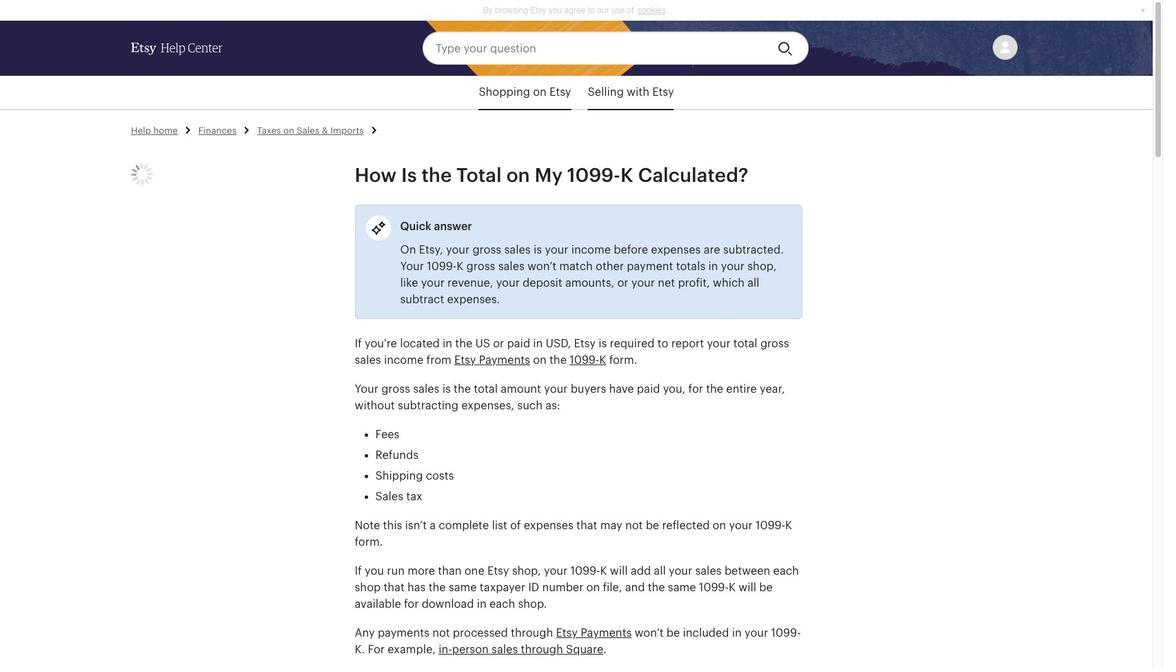 Task type: describe. For each thing, give the bounding box(es) containing it.
you,
[[663, 383, 686, 395]]

you inside if you run more than one etsy shop, your 1099-k will add all your sales between each shop that has the same taxpayer id number on file, and the same 1099-k will be available for download in each shop.
[[365, 565, 384, 577]]

this
[[383, 520, 402, 532]]

any payments not processed through etsy payments
[[355, 627, 632, 639]]

without
[[355, 400, 395, 412]]

one
[[465, 565, 485, 577]]

us
[[476, 338, 491, 349]]

0 horizontal spatial not
[[433, 627, 450, 639]]

of inside the note this isn't a complete list of expenses that may not be reflected on your 1099-k form.
[[510, 520, 521, 532]]

cookies
[[638, 6, 666, 15]]

if you're located in the us or paid in usd, etsy is required to report your total gross sales income from
[[355, 338, 790, 366]]

income inside on etsy, your gross sales is your income before expenses are subtracted. your 1099-k gross sales won't match other payment totals in your shop, like your revenue, your deposit amounts, or your net profit, which all subtract expenses.
[[572, 244, 611, 256]]

between
[[725, 565, 771, 577]]

has
[[408, 582, 426, 594]]

quick answer
[[400, 220, 472, 232]]

quick
[[400, 220, 432, 232]]

for
[[368, 644, 385, 656]]

how
[[355, 165, 397, 186]]

is inside the your gross sales is the total amount your buyers have paid you, for the entire year, without subtracting expenses,
[[443, 383, 451, 395]]

download
[[422, 598, 474, 610]]

are
[[704, 244, 721, 256]]

note this isn't a complete list of expenses that may not be reflected on your 1099-k form.
[[355, 520, 793, 548]]

you inside cookie consent dialog
[[549, 6, 562, 15]]

with
[[627, 86, 650, 98]]

processed
[[453, 627, 508, 639]]

your up which
[[721, 260, 745, 272]]

payment
[[627, 260, 674, 272]]

add
[[631, 565, 651, 577]]

k.
[[355, 644, 365, 656]]

other
[[596, 260, 624, 272]]

your inside the note this isn't a complete list of expenses that may not be reflected on your 1099-k form.
[[730, 520, 753, 532]]

the up download
[[429, 582, 446, 594]]

the right the is
[[422, 165, 452, 186]]

0 horizontal spatial each
[[490, 598, 515, 610]]

buyers
[[571, 383, 607, 395]]

our
[[597, 6, 609, 15]]

complete
[[439, 520, 489, 532]]

gross inside the your gross sales is the total amount your buyers have paid you, for the entire year, without subtracting expenses,
[[382, 383, 410, 395]]

any
[[355, 627, 375, 639]]

1099-k link
[[570, 354, 607, 366]]

won't inside on etsy, your gross sales is your income before expenses are subtracted. your 1099-k gross sales won't match other payment totals in your shop, like your revenue, your deposit amounts, or your net profit, which all subtract expenses.
[[528, 260, 557, 272]]

payments
[[378, 627, 430, 639]]

more
[[408, 565, 435, 577]]

0 vertical spatial payments
[[479, 354, 530, 366]]

in inside if you run more than one etsy shop, your 1099-k will add all your sales between each shop that has the same taxpayer id number on file, and the same 1099-k will be available for download in each shop.
[[477, 598, 487, 610]]

tab list containing shopping on etsy
[[0, 76, 1153, 110]]

how is the total on my 1099-k calculated?
[[355, 165, 749, 186]]

not inside the note this isn't a complete list of expenses that may not be reflected on your 1099-k form.
[[626, 520, 643, 532]]

your inside if you're located in the us or paid in usd, etsy is required to report your total gross sales income from
[[707, 338, 731, 349]]

etsy payments link for any payments not processed through etsy payments
[[556, 627, 632, 639]]

have
[[609, 383, 634, 395]]

be inside the note this isn't a complete list of expenses that may not be reflected on your 1099-k form.
[[646, 520, 660, 532]]

your left deposit
[[496, 277, 520, 289]]

the down "usd,"
[[550, 354, 567, 366]]

located
[[400, 338, 440, 349]]

on down "usd,"
[[533, 354, 547, 366]]

in inside won't be included in your 1099- k. for example,
[[733, 627, 742, 639]]

total
[[457, 165, 502, 186]]

your down payment
[[632, 277, 655, 289]]

all inside if you run more than one etsy shop, your 1099-k will add all your sales between each shop that has the same taxpayer id number on file, and the same 1099-k will be available for download in each shop.
[[654, 565, 666, 577]]

help center link
[[131, 29, 223, 68]]

1 horizontal spatial will
[[739, 582, 757, 594]]

the inside if you're located in the us or paid in usd, etsy is required to report your total gross sales income from
[[456, 338, 473, 349]]

finances
[[199, 126, 237, 136]]

refunds
[[376, 449, 419, 461]]

may
[[601, 520, 623, 532]]

subtracting
[[398, 400, 459, 412]]

your up subtract
[[421, 277, 445, 289]]

amounts,
[[566, 277, 615, 289]]

if for if you run more than one etsy shop, your 1099-k will add all your sales between each shop that has the same taxpayer id number on file, and the same 1099-k will be available for download in each shop.
[[355, 565, 362, 577]]

on inside the note this isn't a complete list of expenses that may not be reflected on your 1099-k form.
[[713, 520, 727, 532]]

sales tax
[[376, 491, 423, 503]]

on left my
[[507, 165, 530, 186]]

of inside cookie consent dialog
[[627, 6, 634, 15]]

subtracted.
[[724, 244, 784, 256]]

1099- inside the note this isn't a complete list of expenses that may not be reflected on your 1099-k form.
[[756, 520, 786, 532]]

finances link
[[199, 126, 237, 136]]

amount
[[501, 383, 542, 395]]

your right add on the right bottom of the page
[[669, 565, 693, 577]]

all inside on etsy, your gross sales is your income before expenses are subtracted. your 1099-k gross sales won't match other payment totals in your shop, like your revenue, your deposit amounts, or your net profit, which all subtract expenses.
[[748, 277, 760, 289]]

than
[[438, 565, 462, 577]]

selling
[[588, 86, 624, 98]]

1 vertical spatial sales
[[376, 491, 404, 503]]

file,
[[603, 582, 623, 594]]

won't be included in your 1099- k. for example,
[[355, 627, 801, 656]]

usd,
[[546, 338, 571, 349]]

totals
[[677, 260, 706, 272]]

home
[[153, 126, 178, 136]]

by
[[483, 6, 493, 15]]

available
[[355, 598, 401, 610]]

shop, inside if you run more than one etsy shop, your 1099-k will add all your sales between each shop that has the same taxpayer id number on file, and the same 1099-k will be available for download in each shop.
[[512, 565, 541, 577]]

note
[[355, 520, 380, 532]]

taxes
[[257, 126, 281, 136]]

such
[[518, 400, 543, 412]]

help for help home
[[131, 126, 151, 136]]

etsy down us
[[455, 354, 476, 366]]

your down answer
[[446, 244, 470, 256]]

in-person sales through square link
[[439, 644, 604, 656]]

calculated?
[[638, 165, 749, 186]]

sales inside if you're located in the us or paid in usd, etsy is required to report your total gross sales income from
[[355, 354, 381, 366]]

k inside the note this isn't a complete list of expenses that may not be reflected on your 1099-k form.
[[786, 520, 793, 532]]

paid inside if you're located in the us or paid in usd, etsy is required to report your total gross sales income from
[[507, 338, 531, 349]]

shop, inside on etsy, your gross sales is your income before expenses are subtracted. your 1099-k gross sales won't match other payment totals in your shop, like your revenue, your deposit amounts, or your net profit, which all subtract expenses.
[[748, 260, 777, 272]]

which
[[713, 277, 745, 289]]

isn't
[[405, 520, 427, 532]]

income inside if you're located in the us or paid in usd, etsy is required to report your total gross sales income from
[[384, 354, 424, 366]]

help home link
[[131, 126, 178, 136]]

person
[[452, 644, 489, 656]]

from
[[427, 354, 452, 366]]

1 vertical spatial through
[[521, 644, 563, 656]]

run
[[387, 565, 405, 577]]

on
[[400, 244, 416, 256]]

on right the taxes
[[283, 126, 294, 136]]

if for if you're located in the us or paid in usd, etsy is required to report your total gross sales income from
[[355, 338, 362, 349]]

included
[[683, 627, 730, 639]]

or inside on etsy, your gross sales is your income before expenses are subtracted. your 1099-k gross sales won't match other payment totals in your shop, like your revenue, your deposit amounts, or your net profit, which all subtract expenses.
[[618, 277, 629, 289]]

imports
[[331, 126, 364, 136]]

number
[[543, 582, 584, 594]]

shop.
[[518, 598, 547, 610]]



Task type: vqa. For each thing, say whether or not it's contained in the screenshot.
right to
yes



Task type: locate. For each thing, give the bounding box(es) containing it.
help home
[[131, 126, 178, 136]]

1 horizontal spatial form.
[[610, 354, 638, 366]]

0 vertical spatial won't
[[528, 260, 557, 272]]

0 horizontal spatial for
[[404, 598, 419, 610]]

0 vertical spatial be
[[646, 520, 660, 532]]

reflected
[[663, 520, 710, 532]]

etsy payments on the 1099-k form.
[[455, 354, 638, 366]]

as:
[[546, 400, 561, 412]]

1 horizontal spatial not
[[626, 520, 643, 532]]

1 vertical spatial your
[[355, 383, 379, 395]]

to left our
[[588, 6, 595, 15]]

shipping
[[376, 470, 423, 482]]

you up the "shop"
[[365, 565, 384, 577]]

1 horizontal spatial expenses
[[651, 244, 701, 256]]

of right use
[[627, 6, 634, 15]]

the
[[422, 165, 452, 186], [456, 338, 473, 349], [550, 354, 567, 366], [454, 383, 471, 395], [707, 383, 724, 395], [429, 582, 446, 594], [648, 582, 665, 594]]

0 vertical spatial total
[[734, 338, 758, 349]]

won't inside won't be included in your 1099- k. for example,
[[635, 627, 664, 639]]

that inside if you run more than one etsy shop, your 1099-k will add all your sales between each shop that has the same taxpayer id number on file, and the same 1099-k will be available for download in each shop.
[[384, 582, 405, 594]]

etsy
[[531, 6, 547, 15], [550, 86, 572, 98], [653, 86, 674, 98], [574, 338, 596, 349], [455, 354, 476, 366], [488, 565, 509, 577], [556, 627, 578, 639]]

1 vertical spatial etsy payments link
[[556, 627, 632, 639]]

your inside on etsy, your gross sales is your income before expenses are subtracted. your 1099-k gross sales won't match other payment totals in your shop, like your revenue, your deposit amounts, or your net profit, which all subtract expenses.
[[400, 260, 424, 272]]

agree
[[565, 6, 586, 15]]

help left home
[[131, 126, 151, 136]]

etsy up 1099-k link
[[574, 338, 596, 349]]

1 horizontal spatial same
[[668, 582, 696, 594]]

etsy inside if you're located in the us or paid in usd, etsy is required to report your total gross sales income from
[[574, 338, 596, 349]]

paid up etsy payments on the 1099-k form.
[[507, 338, 531, 349]]

etsy payments link down us
[[455, 354, 530, 366]]

if
[[355, 338, 362, 349], [355, 565, 362, 577]]

1 vertical spatial each
[[490, 598, 515, 610]]

expenses right list
[[524, 520, 574, 532]]

0 horizontal spatial of
[[510, 520, 521, 532]]

1 vertical spatial is
[[599, 338, 607, 349]]

1 vertical spatial for
[[404, 598, 419, 610]]

to inside if you're located in the us or paid in usd, etsy is required to report your total gross sales income from
[[658, 338, 669, 349]]

same right and
[[668, 582, 696, 594]]

0 horizontal spatial paid
[[507, 338, 531, 349]]

your up as: at the bottom of page
[[544, 383, 568, 395]]

or inside if you're located in the us or paid in usd, etsy is required to report your total gross sales income from
[[493, 338, 505, 349]]

your up match
[[545, 244, 569, 256]]

if left you're
[[355, 338, 362, 349]]

shop, up id
[[512, 565, 541, 577]]

help right etsy image in the top left of the page
[[161, 41, 186, 55]]

1 vertical spatial payments
[[581, 627, 632, 639]]

.
[[668, 6, 670, 15], [604, 644, 607, 656]]

0 horizontal spatial help
[[131, 126, 151, 136]]

expenses inside on etsy, your gross sales is your income before expenses are subtracted. your 1099-k gross sales won't match other payment totals in your shop, like your revenue, your deposit amounts, or your net profit, which all subtract expenses.
[[651, 244, 701, 256]]

for inside the your gross sales is the total amount your buyers have paid you, for the entire year, without subtracting expenses,
[[689, 383, 704, 395]]

or right us
[[493, 338, 505, 349]]

deposit
[[523, 277, 563, 289]]

0 horizontal spatial etsy payments link
[[455, 354, 530, 366]]

won't up deposit
[[528, 260, 557, 272]]

square
[[566, 644, 604, 656]]

etsy inside 'link'
[[550, 86, 572, 98]]

. inside cookie consent dialog
[[668, 6, 670, 15]]

0 horizontal spatial expenses
[[524, 520, 574, 532]]

expenses.
[[447, 294, 500, 305]]

the left us
[[456, 338, 473, 349]]

is
[[401, 165, 417, 186]]

0 vertical spatial paid
[[507, 338, 531, 349]]

your up like
[[400, 260, 424, 272]]

0 horizontal spatial to
[[588, 6, 595, 15]]

gross inside if you're located in the us or paid in usd, etsy is required to report your total gross sales income from
[[761, 338, 790, 349]]

through up in-person sales through square .
[[511, 627, 553, 639]]

form. inside the note this isn't a complete list of expenses that may not be reflected on your 1099-k form.
[[355, 536, 383, 548]]

use
[[612, 6, 625, 15]]

1 vertical spatial be
[[760, 582, 773, 594]]

your right report
[[707, 338, 731, 349]]

won't down and
[[635, 627, 664, 639]]

k inside on etsy, your gross sales is your income before expenses are subtracted. your 1099-k gross sales won't match other payment totals in your shop, like your revenue, your deposit amounts, or your net profit, which all subtract expenses.
[[457, 260, 464, 272]]

etsy image
[[131, 43, 157, 55]]

not
[[626, 520, 643, 532], [433, 627, 450, 639]]

sales left &
[[297, 126, 320, 136]]

report
[[672, 338, 705, 349]]

form.
[[610, 354, 638, 366], [355, 536, 383, 548]]

0 vertical spatial sales
[[297, 126, 320, 136]]

and
[[625, 582, 645, 594]]

1 vertical spatial that
[[384, 582, 405, 594]]

profit,
[[678, 277, 710, 289]]

0 vertical spatial for
[[689, 383, 704, 395]]

1 horizontal spatial of
[[627, 6, 634, 15]]

in down taxpayer
[[477, 598, 487, 610]]

through
[[511, 627, 553, 639], [521, 644, 563, 656]]

1 vertical spatial all
[[654, 565, 666, 577]]

answer
[[434, 220, 472, 232]]

tab list
[[0, 76, 1153, 110]]

etsy right 'browsing'
[[531, 6, 547, 15]]

etsy up taxpayer
[[488, 565, 509, 577]]

on left file,
[[587, 582, 600, 594]]

your inside the your gross sales is the total amount your buyers have paid you, for the entire year, without subtracting expenses,
[[544, 383, 568, 395]]

0 vertical spatial shop,
[[748, 260, 777, 272]]

2 horizontal spatial is
[[599, 338, 607, 349]]

or down other at the right of the page
[[618, 277, 629, 289]]

taxpayer
[[480, 582, 526, 594]]

your up without
[[355, 383, 379, 395]]

if inside if you're located in the us or paid in usd, etsy is required to report your total gross sales income from
[[355, 338, 362, 349]]

1 vertical spatial if
[[355, 565, 362, 577]]

is inside on etsy, your gross sales is your income before expenses are subtracted. your 1099-k gross sales won't match other payment totals in your shop, like your revenue, your deposit amounts, or your net profit, which all subtract expenses.
[[534, 244, 542, 256]]

that inside the note this isn't a complete list of expenses that may not be reflected on your 1099-k form.
[[577, 520, 598, 532]]

0 horizontal spatial is
[[443, 383, 451, 395]]

sales inside if you run more than one etsy shop, your 1099-k will add all your sales between each shop that has the same taxpayer id number on file, and the same 1099-k will be available for download in each shop.
[[696, 565, 722, 577]]

1 horizontal spatial help
[[161, 41, 186, 55]]

1 vertical spatial not
[[433, 627, 450, 639]]

for
[[689, 383, 704, 395], [404, 598, 419, 610]]

expenses up totals
[[651, 244, 701, 256]]

entire
[[727, 383, 757, 395]]

1 vertical spatial paid
[[637, 383, 660, 395]]

1 horizontal spatial you
[[549, 6, 562, 15]]

for right you,
[[689, 383, 704, 395]]

1099- inside won't be included in your 1099- k. for example,
[[772, 627, 801, 639]]

if you run more than one etsy shop, your 1099-k will add all your sales between each shop that has the same taxpayer id number on file, and the same 1099-k will be available for download in each shop.
[[355, 565, 799, 610]]

1 if from the top
[[355, 338, 362, 349]]

such as:
[[518, 400, 561, 412]]

etsy,
[[419, 244, 443, 256]]

etsy payments link
[[455, 354, 530, 366], [556, 627, 632, 639]]

0 horizontal spatial will
[[610, 565, 628, 577]]

by browsing etsy you agree to our use of cookies .
[[483, 6, 670, 15]]

1 vertical spatial will
[[739, 582, 757, 594]]

taxes on sales & imports link
[[257, 126, 364, 136]]

all right which
[[748, 277, 760, 289]]

won't
[[528, 260, 557, 272], [635, 627, 664, 639]]

your
[[446, 244, 470, 256], [545, 244, 569, 256], [721, 260, 745, 272], [421, 277, 445, 289], [496, 277, 520, 289], [632, 277, 655, 289], [707, 338, 731, 349], [544, 383, 568, 395], [730, 520, 753, 532], [544, 565, 568, 577], [669, 565, 693, 577], [745, 627, 769, 639]]

0 horizontal spatial sales
[[297, 126, 320, 136]]

1 horizontal spatial be
[[667, 627, 680, 639]]

0 vertical spatial you
[[549, 6, 562, 15]]

1 horizontal spatial all
[[748, 277, 760, 289]]

is up 1099-k link
[[599, 338, 607, 349]]

etsy right with
[[653, 86, 674, 98]]

0 vertical spatial form.
[[610, 354, 638, 366]]

income up match
[[572, 244, 611, 256]]

in up from
[[443, 338, 453, 349]]

0 horizontal spatial your
[[355, 383, 379, 395]]

if up the "shop"
[[355, 565, 362, 577]]

0 vertical spatial is
[[534, 244, 542, 256]]

a
[[430, 520, 436, 532]]

0 vertical spatial if
[[355, 338, 362, 349]]

sales inside the your gross sales is the total amount your buyers have paid you, for the entire year, without subtracting expenses,
[[413, 383, 440, 395]]

0 vertical spatial not
[[626, 520, 643, 532]]

1 horizontal spatial total
[[734, 338, 758, 349]]

0 vertical spatial to
[[588, 6, 595, 15]]

the up expenses,
[[454, 383, 471, 395]]

1 vertical spatial or
[[493, 338, 505, 349]]

you
[[549, 6, 562, 15], [365, 565, 384, 577]]

2 same from the left
[[668, 582, 696, 594]]

. down file,
[[604, 644, 607, 656]]

0 horizontal spatial all
[[654, 565, 666, 577]]

1 horizontal spatial that
[[577, 520, 598, 532]]

Type your question search field
[[423, 32, 767, 65]]

payments up square
[[581, 627, 632, 639]]

in right included
[[733, 627, 742, 639]]

in down the are
[[709, 260, 719, 272]]

0 horizontal spatial total
[[474, 383, 498, 395]]

you're
[[365, 338, 397, 349]]

form. down required in the right of the page
[[610, 354, 638, 366]]

shopping on etsy
[[479, 86, 572, 98]]

1 horizontal spatial payments
[[581, 627, 632, 639]]

same down 'one'
[[449, 582, 477, 594]]

not up "in-"
[[433, 627, 450, 639]]

to
[[588, 6, 595, 15], [658, 338, 669, 349]]

1 vertical spatial .
[[604, 644, 607, 656]]

shop, down subtracted.
[[748, 260, 777, 272]]

income down the located at bottom left
[[384, 354, 424, 366]]

2 vertical spatial is
[[443, 383, 451, 395]]

None search field
[[423, 32, 809, 65]]

sales
[[505, 244, 531, 256], [499, 260, 525, 272], [355, 354, 381, 366], [413, 383, 440, 395], [696, 565, 722, 577], [492, 644, 518, 656]]

in
[[709, 260, 719, 272], [443, 338, 453, 349], [534, 338, 543, 349], [477, 598, 487, 610], [733, 627, 742, 639]]

on inside 'link'
[[533, 86, 547, 98]]

1 horizontal spatial won't
[[635, 627, 664, 639]]

0 horizontal spatial be
[[646, 520, 660, 532]]

of right list
[[510, 520, 521, 532]]

1 horizontal spatial etsy payments link
[[556, 627, 632, 639]]

be left included
[[667, 627, 680, 639]]

1 vertical spatial income
[[384, 354, 424, 366]]

total inside the your gross sales is the total amount your buyers have paid you, for the entire year, without subtracting expenses,
[[474, 383, 498, 395]]

on right "shopping"
[[533, 86, 547, 98]]

for inside if you run more than one etsy shop, your 1099-k will add all your sales between each shop that has the same taxpayer id number on file, and the same 1099-k will be available for download in each shop.
[[404, 598, 419, 610]]

to inside cookie consent dialog
[[588, 6, 595, 15]]

be
[[646, 520, 660, 532], [760, 582, 773, 594], [667, 627, 680, 639]]

1 horizontal spatial .
[[668, 6, 670, 15]]

costs
[[426, 470, 454, 482]]

you left agree
[[549, 6, 562, 15]]

0 horizontal spatial same
[[449, 582, 477, 594]]

is up deposit
[[534, 244, 542, 256]]

paid inside the your gross sales is the total amount your buyers have paid you, for the entire year, without subtracting expenses,
[[637, 383, 660, 395]]

your right included
[[745, 627, 769, 639]]

your up number
[[544, 565, 568, 577]]

help center
[[161, 41, 223, 55]]

each right between
[[774, 565, 799, 577]]

shopping
[[479, 86, 530, 98]]

0 vertical spatial help
[[161, 41, 186, 55]]

1 same from the left
[[449, 582, 477, 594]]

etsy payments link for etsy payments on the 1099-k form.
[[455, 354, 530, 366]]

help inside how is the total on my 1099-k calculated? main content
[[131, 126, 151, 136]]

browsing
[[495, 6, 528, 15]]

etsy left selling
[[550, 86, 572, 98]]

1 vertical spatial of
[[510, 520, 521, 532]]

help for help center
[[161, 41, 186, 55]]

how is the total on my 1099-k calculated? main content
[[0, 76, 1153, 668]]

1 vertical spatial help
[[131, 126, 151, 136]]

through left square
[[521, 644, 563, 656]]

1 horizontal spatial to
[[658, 338, 669, 349]]

will down between
[[739, 582, 757, 594]]

1 horizontal spatial or
[[618, 277, 629, 289]]

will up file,
[[610, 565, 628, 577]]

1 vertical spatial you
[[365, 565, 384, 577]]

the right and
[[648, 582, 665, 594]]

0 horizontal spatial income
[[384, 354, 424, 366]]

in up etsy payments on the 1099-k form.
[[534, 338, 543, 349]]

total up expenses,
[[474, 383, 498, 395]]

0 vertical spatial of
[[627, 6, 634, 15]]

1 horizontal spatial for
[[689, 383, 704, 395]]

0 vertical spatial that
[[577, 520, 598, 532]]

cookie consent dialog
[[0, 0, 1153, 21]]

expenses inside the note this isn't a complete list of expenses that may not be reflected on your 1099-k form.
[[524, 520, 574, 532]]

1 vertical spatial won't
[[635, 627, 664, 639]]

total up "entire"
[[734, 338, 758, 349]]

in inside on etsy, your gross sales is your income before expenses are subtracted. your 1099-k gross sales won't match other payment totals in your shop, like your revenue, your deposit amounts, or your net profit, which all subtract expenses.
[[709, 260, 719, 272]]

is inside if you're located in the us or paid in usd, etsy is required to report your total gross sales income from
[[599, 338, 607, 349]]

that left may
[[577, 520, 598, 532]]

etsy inside cookie consent dialog
[[531, 6, 547, 15]]

be inside won't be included in your 1099- k. for example,
[[667, 627, 680, 639]]

your inside won't be included in your 1099- k. for example,
[[745, 627, 769, 639]]

income
[[572, 244, 611, 256], [384, 354, 424, 366]]

all right add on the right bottom of the page
[[654, 565, 666, 577]]

be inside if you run more than one etsy shop, your 1099-k will add all your sales between each shop that has the same taxpayer id number on file, and the same 1099-k will be available for download in each shop.
[[760, 582, 773, 594]]

form. down note
[[355, 536, 383, 548]]

1 vertical spatial to
[[658, 338, 669, 349]]

0 vertical spatial each
[[774, 565, 799, 577]]

my
[[535, 165, 563, 186]]

. inside how is the total on my 1099-k calculated? main content
[[604, 644, 607, 656]]

sales
[[297, 126, 320, 136], [376, 491, 404, 503]]

be down between
[[760, 582, 773, 594]]

id
[[529, 582, 540, 594]]

0 vertical spatial expenses
[[651, 244, 701, 256]]

is up subtracting
[[443, 383, 451, 395]]

1 horizontal spatial is
[[534, 244, 542, 256]]

etsy payments link up square
[[556, 627, 632, 639]]

payments down us
[[479, 354, 530, 366]]

year,
[[760, 383, 785, 395]]

shopping on etsy link
[[479, 76, 572, 109]]

0 vertical spatial etsy payments link
[[455, 354, 530, 366]]

2 vertical spatial be
[[667, 627, 680, 639]]

taxes on sales & imports
[[257, 126, 364, 136]]

each down taxpayer
[[490, 598, 515, 610]]

0 vertical spatial will
[[610, 565, 628, 577]]

cookies link
[[637, 4, 668, 17]]

etsy inside if you run more than one etsy shop, your 1099-k will add all your sales between each shop that has the same taxpayer id number on file, and the same 1099-k will be available for download in each shop.
[[488, 565, 509, 577]]

sales down shipping
[[376, 491, 404, 503]]

be left reflected
[[646, 520, 660, 532]]

tax
[[407, 491, 423, 503]]

revenue,
[[448, 277, 494, 289]]

1 vertical spatial form.
[[355, 536, 383, 548]]

1 horizontal spatial your
[[400, 260, 424, 272]]

on right reflected
[[713, 520, 727, 532]]

your up between
[[730, 520, 753, 532]]

total
[[734, 338, 758, 349], [474, 383, 498, 395]]

1 horizontal spatial each
[[774, 565, 799, 577]]

fees
[[376, 429, 400, 440]]

0 vertical spatial income
[[572, 244, 611, 256]]

shop
[[355, 582, 381, 594]]

your inside the your gross sales is the total amount your buyers have paid you, for the entire year, without subtracting expenses,
[[355, 383, 379, 395]]

your gross sales is the total amount your buyers have paid you, for the entire year, without subtracting expenses,
[[355, 383, 785, 412]]

before
[[614, 244, 649, 256]]

1 vertical spatial expenses
[[524, 520, 574, 532]]

each
[[774, 565, 799, 577], [490, 598, 515, 610]]

that
[[577, 520, 598, 532], [384, 582, 405, 594]]

on inside if you run more than one etsy shop, your 1099-k will add all your sales between each shop that has the same taxpayer id number on file, and the same 1099-k will be available for download in each shop.
[[587, 582, 600, 594]]

to left report
[[658, 338, 669, 349]]

not right may
[[626, 520, 643, 532]]

will
[[610, 565, 628, 577], [739, 582, 757, 594]]

1 horizontal spatial shop,
[[748, 260, 777, 272]]

that down the run
[[384, 582, 405, 594]]

1 horizontal spatial sales
[[376, 491, 404, 503]]

on etsy, your gross sales is your income before expenses are subtracted. your 1099-k gross sales won't match other payment totals in your shop, like your revenue, your deposit amounts, or your net profit, which all subtract expenses.
[[400, 244, 784, 305]]

total inside if you're located in the us or paid in usd, etsy is required to report your total gross sales income from
[[734, 338, 758, 349]]

if inside if you run more than one etsy shop, your 1099-k will add all your sales between each shop that has the same taxpayer id number on file, and the same 1099-k will be available for download in each shop.
[[355, 565, 362, 577]]

0 horizontal spatial that
[[384, 582, 405, 594]]

selling with etsy
[[588, 86, 674, 98]]

expenses,
[[462, 400, 515, 412]]

0 horizontal spatial or
[[493, 338, 505, 349]]

0 vertical spatial all
[[748, 277, 760, 289]]

all
[[748, 277, 760, 289], [654, 565, 666, 577]]

1099- inside on etsy, your gross sales is your income before expenses are subtracted. your 1099-k gross sales won't match other payment totals in your shop, like your revenue, your deposit amounts, or your net profit, which all subtract expenses.
[[427, 260, 457, 272]]

0 horizontal spatial form.
[[355, 536, 383, 548]]

0 vertical spatial through
[[511, 627, 553, 639]]

etsy up square
[[556, 627, 578, 639]]

net
[[658, 277, 675, 289]]

. right cookies
[[668, 6, 670, 15]]

1 horizontal spatial paid
[[637, 383, 660, 395]]

0 vertical spatial your
[[400, 260, 424, 272]]

shipping costs
[[376, 470, 454, 482]]

for down 'has'
[[404, 598, 419, 610]]

the left "entire"
[[707, 383, 724, 395]]

0 vertical spatial or
[[618, 277, 629, 289]]

match
[[560, 260, 593, 272]]

2 if from the top
[[355, 565, 362, 577]]

0 vertical spatial .
[[668, 6, 670, 15]]

paid left you,
[[637, 383, 660, 395]]



